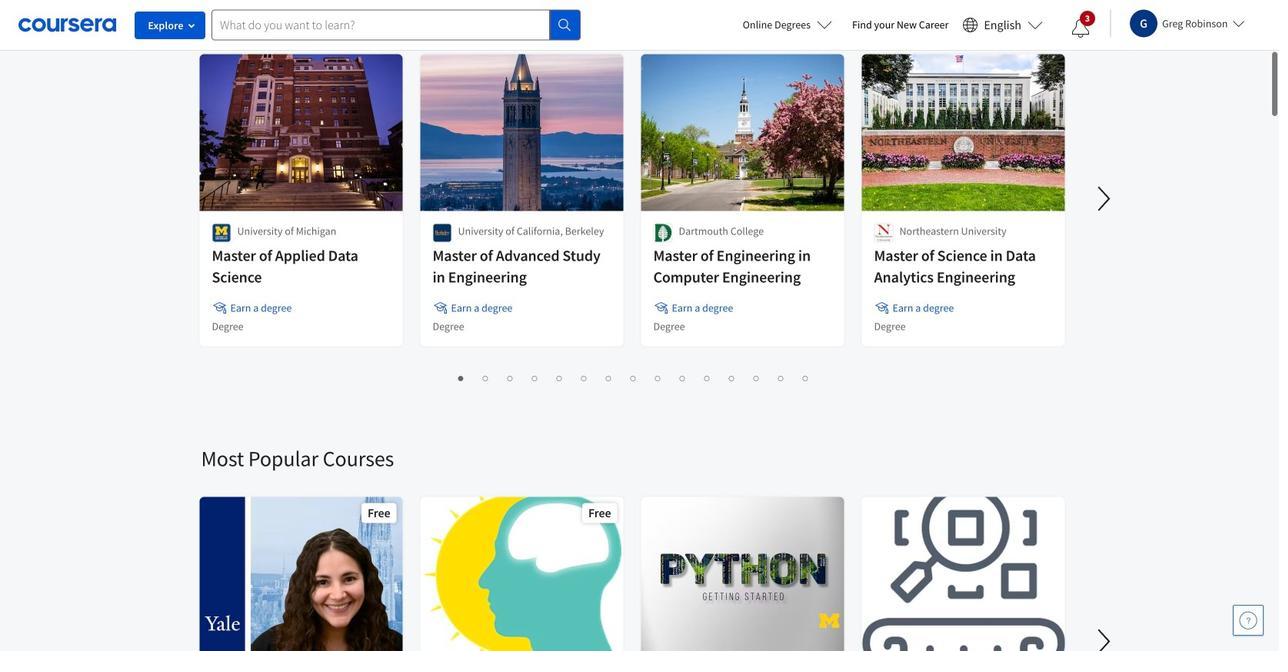 Task type: locate. For each thing, give the bounding box(es) containing it.
1 next slide image from the top
[[1086, 180, 1123, 217]]

None search field
[[212, 10, 581, 40]]

next slide image
[[1086, 180, 1123, 217], [1086, 624, 1123, 652]]

list
[[201, 368, 1067, 387]]

help center image
[[1240, 612, 1258, 630]]

next slide image for most popular courses carousel "element"
[[1086, 624, 1123, 652]]

2 next slide image from the top
[[1086, 624, 1123, 652]]

0 vertical spatial next slide image
[[1086, 180, 1123, 217]]

next slide image inside most popular courses carousel "element"
[[1086, 624, 1123, 652]]

university of michigan image
[[212, 224, 231, 243]]

foundations: data, data, everywhere course by google, image
[[862, 497, 1066, 652]]

next slide image for earn your degree carousel element
[[1086, 180, 1123, 217]]

1 vertical spatial next slide image
[[1086, 624, 1123, 652]]



Task type: vqa. For each thing, say whether or not it's contained in the screenshot.
University Of Michigan icon
yes



Task type: describe. For each thing, give the bounding box(es) containing it.
programming for everybody (getting started with python) course by university of michigan, image
[[641, 497, 845, 652]]

dartmouth college image
[[654, 224, 673, 243]]

What do you want to learn? text field
[[212, 10, 550, 40]]

most popular courses carousel element
[[194, 399, 1280, 652]]

northeastern university image
[[874, 224, 894, 243]]

earn your degree carousel element
[[194, 0, 1280, 399]]

coursera image
[[18, 13, 116, 37]]

university of california, berkeley image
[[433, 224, 452, 243]]

list inside earn your degree carousel element
[[201, 368, 1067, 387]]



